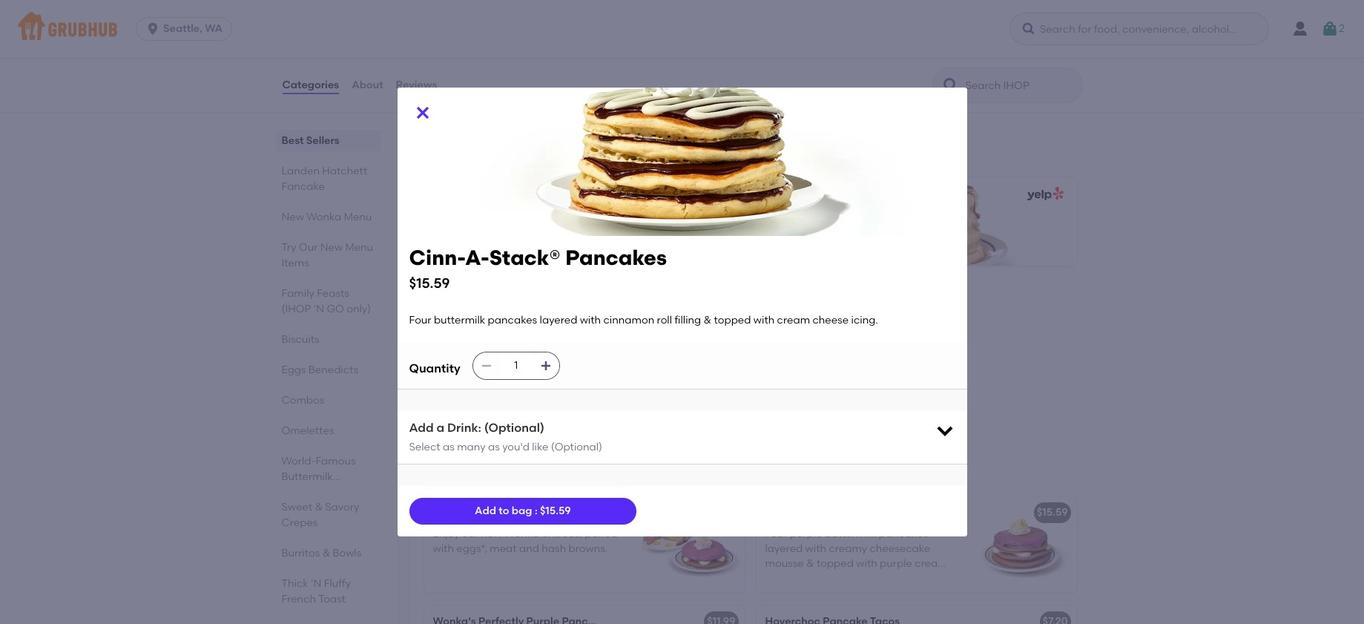 Task type: describe. For each thing, give the bounding box(es) containing it.
& up cinn-a-stack® pancakes image
[[704, 314, 712, 326]]

1 horizontal spatial fancake
[[557, 300, 625, 319]]

seattle, wa button
[[136, 17, 238, 41]]

mexican
[[768, 217, 811, 230]]

stack® for cinn-a-stack® pancakes
[[473, 345, 508, 357]]

to
[[499, 505, 510, 517]]

1 vertical spatial cinnamon
[[457, 381, 508, 393]]

new
[[481, 527, 502, 540]]

1 horizontal spatial icing.
[[852, 314, 879, 326]]

browns.
[[569, 542, 608, 555]]

1 horizontal spatial cream
[[778, 314, 811, 326]]

famous
[[316, 455, 356, 468]]

(ihop
[[282, 303, 311, 315]]

crepes
[[282, 517, 318, 529]]

about button
[[351, 59, 384, 112]]

burritos & bowls
[[282, 547, 362, 560]]

best sellers
[[282, 134, 340, 147]]

best sellers most ordered on grubhub
[[421, 131, 551, 164]]

whipped
[[834, 573, 878, 585]]

cinn- for cinn-a-stack® pancakes
[[433, 345, 461, 357]]

biscuits
[[282, 333, 320, 346]]

a- for cinn-a-stack® pancakes $15.59
[[465, 245, 490, 270]]

topping
[[880, 573, 920, 585]]

pancakes for cinn-a-stack® pancakes $15.59
[[566, 245, 667, 270]]

hoverchoc pancake tacos image
[[966, 606, 1077, 624]]

toast
[[319, 593, 346, 606]]

cream inside four buttermilk pancakes layered with cinnamon roll filling & topped with cream cheese icing.
[[457, 396, 490, 408]]

1 vertical spatial four buttermilk pancakes layered with cinnamon roll filling & topped with cream cheese icing.
[[433, 366, 604, 408]]

0 vertical spatial buttermilk
[[434, 314, 486, 326]]

add for add to bag
[[475, 505, 496, 517]]

family
[[282, 287, 315, 300]]

categories
[[282, 79, 339, 91]]

four for wonka's perfectly purple pancakes - (full stack) image
[[766, 527, 788, 540]]

1 vertical spatial landen
[[421, 300, 480, 319]]

eggs
[[282, 364, 306, 376]]

creamy
[[829, 542, 868, 555]]

cheese inside four purple buttermilk pancakes layered with creamy cheesecake mousse & topped with purple cream cheese icing, whipped topping and gold glitter sugar.
[[766, 573, 802, 585]]

our
[[299, 241, 318, 254]]

0 horizontal spatial new wonka menu
[[282, 211, 372, 223]]

1 horizontal spatial roll
[[657, 314, 672, 326]]

topped inside four buttermilk pancakes layered with cinnamon roll filling & topped with cream cheese icing.
[[567, 381, 604, 393]]

pancakes inside four purple buttermilk pancakes layered with creamy cheesecake mousse & topped with purple cream cheese icing, whipped topping and gold glitter sugar.
[[879, 527, 929, 540]]

landen inside landen hatchett fancake
[[282, 165, 320, 177]]

go
[[327, 303, 344, 315]]

omelettes
[[282, 425, 334, 437]]

1 yelp image from the left
[[692, 187, 731, 201]]

ordered
[[448, 151, 488, 164]]

quantity
[[409, 361, 461, 375]]

wa
[[205, 22, 223, 35]]

a- for cinn-a-stack® pancakes
[[461, 345, 473, 357]]

1 vertical spatial pancakes
[[512, 366, 561, 378]]

meat
[[490, 542, 517, 555]]

only)
[[347, 303, 371, 315]]

fluffy
[[324, 577, 351, 590]]

cheesecake
[[870, 542, 931, 555]]

reviews
[[396, 79, 437, 91]]

layered inside four purple buttermilk pancakes layered with creamy cheesecake mousse & topped with purple cream cheese icing, whipped topping and gold glitter sugar.
[[766, 542, 803, 555]]

categories button
[[282, 59, 340, 112]]

our
[[462, 527, 479, 540]]

four purple buttermilk pancakes layered with creamy cheesecake mousse & topped with purple cream cheese icing, whipped topping and gold glitter sugar.
[[766, 527, 948, 600]]

enjoy
[[433, 527, 460, 540]]

many
[[457, 441, 486, 453]]

1 horizontal spatial combos
[[479, 506, 522, 519]]

0 vertical spatial (optional)
[[484, 421, 545, 435]]

cream inside four purple buttermilk pancakes layered with creamy cheesecake mousse & topped with purple cream cheese icing, whipped topping and gold glitter sugar.
[[915, 558, 948, 570]]

leches
[[837, 217, 873, 230]]

1 vertical spatial icing.
[[531, 396, 558, 408]]

try our new menu items
[[282, 241, 373, 269]]

topped inside four purple buttermilk pancakes layered with creamy cheesecake mousse & topped with purple cream cheese icing, whipped topping and gold glitter sugar.
[[817, 558, 854, 570]]

add a drink: (optional) select as many as you'd like (optional)
[[409, 421, 603, 453]]

svg image
[[481, 360, 493, 372]]

try
[[282, 241, 297, 254]]

seattle, wa
[[163, 22, 223, 35]]

2 yelp image from the left
[[1025, 187, 1064, 201]]

pancakes for cinn-a-stack® pancakes
[[510, 345, 560, 357]]

world-famous buttermilk pancakes sweet & savory crepes
[[282, 455, 359, 529]]

thick
[[282, 577, 309, 590]]

'n inside thick 'n fluffy french toast
[[311, 577, 322, 590]]

0 horizontal spatial cheese
[[492, 396, 528, 408]]

thick 'n fluffy french toast
[[282, 577, 351, 606]]

cinn-a-stack® pancakes
[[433, 345, 560, 357]]

icing,
[[804, 573, 831, 585]]

about
[[352, 79, 383, 91]]

pancakes for world-famous buttermilk pancakes sweet & savory crepes
[[282, 486, 331, 499]]

0 vertical spatial landen hatchett fancake
[[282, 165, 368, 193]]

1 horizontal spatial (optional)
[[551, 441, 603, 453]]

menu inside try our new menu items
[[345, 241, 373, 254]]

eggs*,
[[457, 542, 488, 555]]

paired
[[585, 527, 618, 540]]

main navigation navigation
[[0, 0, 1365, 58]]

0 vertical spatial layered
[[540, 314, 578, 326]]

'n inside the family feasts (ihop 'n go only)
[[314, 303, 324, 315]]

Search IHOP search field
[[965, 79, 1078, 93]]

tres
[[813, 217, 834, 230]]

svg image inside the seattle, wa button
[[146, 22, 160, 36]]

with inside enjoy our new wonka entrées, paired with eggs*, meat and hash browns.
[[433, 542, 454, 555]]

hash
[[542, 542, 566, 555]]

1 vertical spatial purple
[[880, 558, 913, 570]]

0 vertical spatial pancakes
[[488, 314, 538, 326]]

a
[[437, 421, 445, 435]]

wonka's perfectly purple pancakes - (full stack)
[[766, 506, 1011, 519]]

0 horizontal spatial new
[[282, 211, 304, 223]]

:
[[535, 505, 538, 517]]

0 vertical spatial cinnamon
[[604, 314, 655, 326]]

drink:
[[448, 421, 482, 435]]

& inside four purple buttermilk pancakes layered with creamy cheesecake mousse & topped with purple cream cheese icing, whipped topping and gold glitter sugar.
[[807, 558, 815, 570]]

wonka's perfectly purple pancakes - (short stack) image
[[633, 606, 745, 624]]

buttermilk inside four purple buttermilk pancakes layered with creamy cheesecake mousse & topped with purple cream cheese icing, whipped topping and gold glitter sugar.
[[825, 527, 877, 540]]

2 as from the left
[[488, 441, 500, 453]]

feasts
[[317, 287, 349, 300]]

0 horizontal spatial purple
[[790, 527, 823, 540]]

french
[[282, 593, 316, 606]]

add to bag : $15.59
[[475, 505, 571, 517]]

2 button
[[1322, 16, 1346, 42]]

-
[[947, 506, 951, 519]]

2 horizontal spatial new
[[421, 462, 457, 480]]



Task type: locate. For each thing, give the bounding box(es) containing it.
1 horizontal spatial add
[[475, 505, 496, 517]]

bowls
[[333, 547, 362, 560]]

family feasts (ihop 'n go only)
[[282, 287, 371, 315]]

$15.59
[[768, 235, 799, 247], [409, 274, 450, 291], [540, 505, 571, 517], [1038, 506, 1068, 519]]

wonka down the many
[[460, 462, 515, 480]]

0 vertical spatial new
[[282, 211, 304, 223]]

0 horizontal spatial landen hatchett fancake
[[282, 165, 368, 193]]

mexican tres leches pancakes $15.59
[[768, 217, 925, 247]]

on
[[491, 151, 503, 164]]

buttermilk inside four buttermilk pancakes layered with cinnamon roll filling & topped with cream cheese icing.
[[458, 366, 509, 378]]

select
[[409, 441, 441, 453]]

1 vertical spatial cream
[[457, 396, 490, 408]]

icing.
[[852, 314, 879, 326], [531, 396, 558, 408]]

1 horizontal spatial wonka's
[[766, 506, 809, 519]]

sellers up on
[[459, 131, 511, 149]]

roll
[[657, 314, 672, 326], [510, 381, 525, 393]]

filling up cinn-a-stack® pancakes image
[[675, 314, 702, 326]]

sellers inside best sellers most ordered on grubhub
[[459, 131, 511, 149]]

0 vertical spatial topped
[[714, 314, 751, 326]]

purple down perfectly
[[790, 527, 823, 540]]

like
[[532, 441, 549, 453]]

hatchett down cinn-a-stack® pancakes $15.59
[[483, 300, 553, 319]]

fancake
[[282, 180, 325, 193], [557, 300, 625, 319]]

1 vertical spatial menu
[[345, 241, 373, 254]]

1 vertical spatial layered
[[564, 366, 601, 378]]

0 vertical spatial 'n
[[314, 303, 324, 315]]

four left svg icon
[[433, 366, 455, 378]]

0 horizontal spatial four
[[409, 314, 432, 326]]

pancakes inside cinn-a-stack® pancakes $15.59
[[566, 245, 667, 270]]

&
[[704, 314, 712, 326], [557, 381, 565, 393], [315, 501, 323, 514], [323, 547, 330, 560], [807, 558, 815, 570]]

with
[[580, 314, 601, 326], [754, 314, 775, 326], [433, 381, 454, 393], [433, 396, 454, 408], [433, 542, 454, 555], [806, 542, 827, 555], [857, 558, 878, 570]]

1 horizontal spatial hatchett
[[483, 300, 553, 319]]

0 horizontal spatial (optional)
[[484, 421, 545, 435]]

new right our
[[320, 241, 343, 254]]

seattle,
[[163, 22, 203, 35]]

0 horizontal spatial hatchett
[[322, 165, 368, 177]]

wonka's
[[433, 506, 476, 519], [766, 506, 809, 519]]

0 horizontal spatial cream
[[457, 396, 490, 408]]

cinnamon
[[604, 314, 655, 326], [457, 381, 508, 393]]

stack®
[[490, 245, 561, 270], [473, 345, 508, 357]]

1 vertical spatial roll
[[510, 381, 525, 393]]

1 vertical spatial buttermilk
[[458, 366, 509, 378]]

& right sweet
[[315, 501, 323, 514]]

0 horizontal spatial sellers
[[306, 134, 340, 147]]

0 vertical spatial hatchett
[[322, 165, 368, 177]]

(optional) up you'd
[[484, 421, 545, 435]]

cheese
[[813, 314, 849, 326], [492, 396, 528, 408], [766, 573, 802, 585]]

new down select
[[421, 462, 457, 480]]

and inside four purple buttermilk pancakes layered with creamy cheesecake mousse & topped with purple cream cheese icing, whipped topping and gold glitter sugar.
[[922, 573, 942, 585]]

pancakes down cinn-a-stack® pancakes
[[512, 366, 561, 378]]

2 vertical spatial layered
[[766, 542, 803, 555]]

0 horizontal spatial as
[[443, 441, 455, 453]]

pancakes up "cheesecake"
[[879, 527, 929, 540]]

$15.59 for cinn-a-stack® pancakes
[[409, 274, 450, 291]]

0 vertical spatial four buttermilk pancakes layered with cinnamon roll filling & topped with cream cheese icing.
[[409, 314, 881, 326]]

cinn-
[[409, 245, 465, 270], [433, 345, 461, 357]]

1 vertical spatial filling
[[528, 381, 554, 393]]

layered up mousse
[[766, 542, 803, 555]]

(full
[[954, 506, 975, 519]]

burritos
[[282, 547, 320, 560]]

0 vertical spatial and
[[520, 542, 540, 555]]

1 horizontal spatial best
[[421, 131, 456, 149]]

1 horizontal spatial filling
[[675, 314, 702, 326]]

pancakes for wonka's perfectly purple pancakes - (full stack)
[[895, 506, 945, 519]]

world-
[[282, 455, 316, 468]]

'n left "go"
[[314, 303, 324, 315]]

1 vertical spatial stack®
[[473, 345, 508, 357]]

1 vertical spatial wonka
[[460, 462, 515, 480]]

purple
[[790, 527, 823, 540], [880, 558, 913, 570]]

'n right thick
[[311, 577, 322, 590]]

wonka up our
[[307, 211, 342, 223]]

2 vertical spatial pancakes
[[879, 527, 929, 540]]

1 vertical spatial cinn-
[[433, 345, 461, 357]]

landen up quantity
[[421, 300, 480, 319]]

0 horizontal spatial roll
[[510, 381, 525, 393]]

0 horizontal spatial icing.
[[531, 396, 558, 408]]

pancakes
[[488, 314, 538, 326], [512, 366, 561, 378], [879, 527, 929, 540]]

pancakes inside world-famous buttermilk pancakes sweet & savory crepes
[[282, 486, 331, 499]]

0 vertical spatial combos
[[282, 394, 325, 407]]

0 vertical spatial landen
[[282, 165, 320, 177]]

four inside four buttermilk pancakes layered with cinnamon roll filling & topped with cream cheese icing.
[[433, 366, 455, 378]]

& down cinn-a-stack® pancakes
[[557, 381, 565, 393]]

0 horizontal spatial filling
[[528, 381, 554, 393]]

0 horizontal spatial landen
[[282, 165, 320, 177]]

pancakes inside mexican tres leches pancakes $15.59
[[875, 217, 925, 230]]

1 vertical spatial landen hatchett fancake
[[421, 300, 625, 319]]

roll up cinn-a-stack® pancakes image
[[657, 314, 672, 326]]

1 vertical spatial fancake
[[557, 300, 625, 319]]

& inside world-famous buttermilk pancakes sweet & savory crepes
[[315, 501, 323, 514]]

1 horizontal spatial as
[[488, 441, 500, 453]]

1 horizontal spatial cinnamon
[[604, 314, 655, 326]]

purple up 'topping'
[[880, 558, 913, 570]]

landen down best sellers
[[282, 165, 320, 177]]

items
[[282, 257, 309, 269]]

1 wonka's from the left
[[433, 506, 476, 519]]

0 vertical spatial new wonka menu
[[282, 211, 372, 223]]

purple
[[859, 506, 892, 519]]

buttermilk
[[282, 471, 333, 483]]

1 horizontal spatial new
[[320, 241, 343, 254]]

svg image inside 2 button
[[1322, 20, 1340, 38]]

menu down like
[[518, 462, 561, 480]]

gold
[[766, 588, 788, 600]]

2 vertical spatial four
[[766, 527, 788, 540]]

best for best sellers
[[282, 134, 304, 147]]

2 vertical spatial menu
[[518, 462, 561, 480]]

(optional) right like
[[551, 441, 603, 453]]

new wonka menu up our
[[282, 211, 372, 223]]

0 horizontal spatial topped
[[567, 381, 604, 393]]

filling
[[675, 314, 702, 326], [528, 381, 554, 393]]

you'd
[[503, 441, 530, 453]]

1 horizontal spatial and
[[922, 573, 942, 585]]

2 vertical spatial wonka
[[505, 527, 540, 540]]

combos up new
[[479, 506, 522, 519]]

filling down input item quantity number field
[[528, 381, 554, 393]]

four up mousse
[[766, 527, 788, 540]]

1 horizontal spatial cheese
[[766, 573, 802, 585]]

reviews button
[[395, 59, 438, 112]]

wonka's for wonka's perfectly purple pancakes - (full stack)
[[766, 506, 809, 519]]

1 horizontal spatial topped
[[714, 314, 751, 326]]

buttermilk down cinn-a-stack® pancakes
[[458, 366, 509, 378]]

filling inside four buttermilk pancakes layered with cinnamon roll filling & topped with cream cheese icing.
[[528, 381, 554, 393]]

grubhub
[[506, 151, 551, 164]]

0 horizontal spatial add
[[409, 421, 434, 435]]

0 vertical spatial icing.
[[852, 314, 879, 326]]

add left to
[[475, 505, 496, 517]]

sellers for best sellers
[[306, 134, 340, 147]]

1 vertical spatial (optional)
[[551, 441, 603, 453]]

1 vertical spatial combos
[[479, 506, 522, 519]]

layered
[[540, 314, 578, 326], [564, 366, 601, 378], [766, 542, 803, 555]]

0 vertical spatial cream
[[778, 314, 811, 326]]

landen hatchett fancake down cinn-a-stack® pancakes $15.59
[[421, 300, 625, 319]]

wonka's up "enjoy"
[[433, 506, 476, 519]]

new up "try"
[[282, 211, 304, 223]]

stack)
[[978, 506, 1011, 519]]

stack® for cinn-a-stack® pancakes $15.59
[[490, 245, 561, 270]]

benedicts
[[309, 364, 359, 376]]

& left bowls
[[323, 547, 330, 560]]

2 wonka's from the left
[[766, 506, 809, 519]]

wonka's left perfectly
[[766, 506, 809, 519]]

1 horizontal spatial four
[[433, 366, 455, 378]]

hatchett down best sellers
[[322, 165, 368, 177]]

$15.59 for mexican tres leches pancakes
[[768, 235, 799, 247]]

'n
[[314, 303, 324, 315], [311, 577, 322, 590]]

cinn-a-stack® pancakes image
[[633, 335, 745, 431]]

sweet
[[282, 501, 312, 514]]

best down categories button
[[282, 134, 304, 147]]

layered right input item quantity number field
[[564, 366, 601, 378]]

a-
[[465, 245, 490, 270], [461, 345, 473, 357]]

yelp image
[[692, 187, 731, 201], [1025, 187, 1064, 201]]

1 vertical spatial 'n
[[311, 577, 322, 590]]

menu up try our new menu items
[[344, 211, 372, 223]]

new wonka menu down the many
[[421, 462, 561, 480]]

2 vertical spatial topped
[[817, 558, 854, 570]]

wonka inside enjoy our new wonka entrées, paired with eggs*, meat and hash browns.
[[505, 527, 540, 540]]

2 horizontal spatial topped
[[817, 558, 854, 570]]

& up icing,
[[807, 558, 815, 570]]

2 vertical spatial cream
[[915, 558, 948, 570]]

and right 'topping'
[[922, 573, 942, 585]]

fancake down best sellers
[[282, 180, 325, 193]]

add
[[409, 421, 434, 435], [475, 505, 496, 517]]

best up most at the top left
[[421, 131, 456, 149]]

0 vertical spatial four
[[409, 314, 432, 326]]

0 vertical spatial cinn-
[[409, 245, 465, 270]]

search icon image
[[942, 76, 960, 94]]

buttermilk
[[434, 314, 486, 326], [458, 366, 509, 378], [825, 527, 877, 540]]

sellers down categories button
[[306, 134, 340, 147]]

bag
[[512, 505, 533, 517]]

stack® inside cinn-a-stack® pancakes $15.59
[[490, 245, 561, 270]]

wonka's for wonka's combos
[[433, 506, 476, 519]]

buttermilk up cinn-a-stack® pancakes
[[434, 314, 486, 326]]

and
[[520, 542, 540, 555], [922, 573, 942, 585]]

fancake inside landen hatchett fancake
[[282, 180, 325, 193]]

0 vertical spatial cheese
[[813, 314, 849, 326]]

pancakes up cinn-a-stack® pancakes
[[488, 314, 538, 326]]

wonka's perfectly purple pancakes - (full stack) image
[[966, 497, 1077, 593]]

2 vertical spatial cheese
[[766, 573, 802, 585]]

cinn-a-stack® pancakes $15.59
[[409, 245, 667, 291]]

0 vertical spatial wonka
[[307, 211, 342, 223]]

2 vertical spatial buttermilk
[[825, 527, 877, 540]]

2 vertical spatial new
[[421, 462, 457, 480]]

1 vertical spatial and
[[922, 573, 942, 585]]

four for cinn-a-stack® pancakes image
[[433, 366, 455, 378]]

new inside try our new menu items
[[320, 241, 343, 254]]

perfectly
[[811, 506, 857, 519]]

sugar.
[[823, 588, 853, 600]]

$15.59 inside cinn-a-stack® pancakes $15.59
[[409, 274, 450, 291]]

0 vertical spatial menu
[[344, 211, 372, 223]]

1 vertical spatial new wonka menu
[[421, 462, 561, 480]]

combos
[[282, 394, 325, 407], [479, 506, 522, 519]]

pancakes
[[875, 217, 925, 230], [566, 245, 667, 270], [510, 345, 560, 357], [282, 486, 331, 499], [895, 506, 945, 519]]

1 vertical spatial topped
[[567, 381, 604, 393]]

add for add a drink: (optional)
[[409, 421, 434, 435]]

glitter
[[791, 588, 820, 600]]

1 horizontal spatial landen hatchett fancake
[[421, 300, 625, 319]]

roll down input item quantity number field
[[510, 381, 525, 393]]

2 horizontal spatial cream
[[915, 558, 948, 570]]

four buttermilk pancakes layered with cinnamon roll filling & topped with cream cheese icing.
[[409, 314, 881, 326], [433, 366, 604, 408]]

as left you'd
[[488, 441, 500, 453]]

0 vertical spatial filling
[[675, 314, 702, 326]]

as down 'a'
[[443, 441, 455, 453]]

0 vertical spatial stack®
[[490, 245, 561, 270]]

layered down cinn-a-stack® pancakes $15.59
[[540, 314, 578, 326]]

best inside best sellers most ordered on grubhub
[[421, 131, 456, 149]]

0 vertical spatial fancake
[[282, 180, 325, 193]]

four up quantity
[[409, 314, 432, 326]]

landen
[[282, 165, 320, 177], [421, 300, 480, 319]]

landen hatchett fancake down best sellers
[[282, 165, 368, 193]]

(optional)
[[484, 421, 545, 435], [551, 441, 603, 453]]

wonka's combos image
[[633, 497, 745, 593]]

four inside four purple buttermilk pancakes layered with creamy cheesecake mousse & topped with purple cream cheese icing, whipped topping and gold glitter sugar.
[[766, 527, 788, 540]]

0 horizontal spatial fancake
[[282, 180, 325, 193]]

2
[[1340, 22, 1346, 35]]

1 horizontal spatial purple
[[880, 558, 913, 570]]

landen hatchett fancake
[[282, 165, 368, 193], [421, 300, 625, 319]]

eggs benedicts
[[282, 364, 359, 376]]

cinn- for cinn-a-stack® pancakes $15.59
[[409, 245, 465, 270]]

cream
[[778, 314, 811, 326], [457, 396, 490, 408], [915, 558, 948, 570]]

1 vertical spatial hatchett
[[483, 300, 553, 319]]

entrées,
[[542, 527, 582, 540]]

add inside add a drink: (optional) select as many as you'd like (optional)
[[409, 421, 434, 435]]

0 vertical spatial a-
[[465, 245, 490, 270]]

0 vertical spatial purple
[[790, 527, 823, 540]]

Input item quantity number field
[[500, 353, 533, 379]]

1 as from the left
[[443, 441, 455, 453]]

topped
[[714, 314, 751, 326], [567, 381, 604, 393], [817, 558, 854, 570]]

enjoy our new wonka entrées, paired with eggs*, meat and hash browns.
[[433, 527, 618, 555]]

combos up omelettes
[[282, 394, 325, 407]]

1 vertical spatial add
[[475, 505, 496, 517]]

$15.59 inside mexican tres leches pancakes $15.59
[[768, 235, 799, 247]]

1 vertical spatial new
[[320, 241, 343, 254]]

pancakes for mexican tres leches pancakes $15.59
[[875, 217, 925, 230]]

menu right our
[[345, 241, 373, 254]]

a- inside cinn-a-stack® pancakes $15.59
[[465, 245, 490, 270]]

most
[[421, 151, 445, 164]]

2 horizontal spatial cheese
[[813, 314, 849, 326]]

and left "hash"
[[520, 542, 540, 555]]

four
[[409, 314, 432, 326], [433, 366, 455, 378], [766, 527, 788, 540]]

svg image
[[1322, 20, 1340, 38], [146, 22, 160, 36], [1022, 22, 1037, 36], [414, 104, 432, 122], [540, 360, 552, 372], [935, 420, 956, 441]]

$15.59 for add to bag
[[540, 505, 571, 517]]

new wonka menu
[[282, 211, 372, 223], [421, 462, 561, 480]]

0 horizontal spatial best
[[282, 134, 304, 147]]

add left 'a'
[[409, 421, 434, 435]]

buttermilk up "creamy"
[[825, 527, 877, 540]]

and inside enjoy our new wonka entrées, paired with eggs*, meat and hash browns.
[[520, 542, 540, 555]]

wonka down bag
[[505, 527, 540, 540]]

0 horizontal spatial cinnamon
[[457, 381, 508, 393]]

cinn- inside cinn-a-stack® pancakes $15.59
[[409, 245, 465, 270]]

mousse
[[766, 558, 804, 570]]

wonka's combos
[[433, 506, 522, 519]]

0 horizontal spatial combos
[[282, 394, 325, 407]]

sellers for best sellers most ordered on grubhub
[[459, 131, 511, 149]]

1 horizontal spatial landen
[[421, 300, 480, 319]]

best for best sellers most ordered on grubhub
[[421, 131, 456, 149]]

hatchett inside landen hatchett fancake
[[322, 165, 368, 177]]

savory
[[325, 501, 359, 514]]

fancake down cinn-a-stack® pancakes $15.59
[[557, 300, 625, 319]]



Task type: vqa. For each thing, say whether or not it's contained in the screenshot.
leftmost Best
yes



